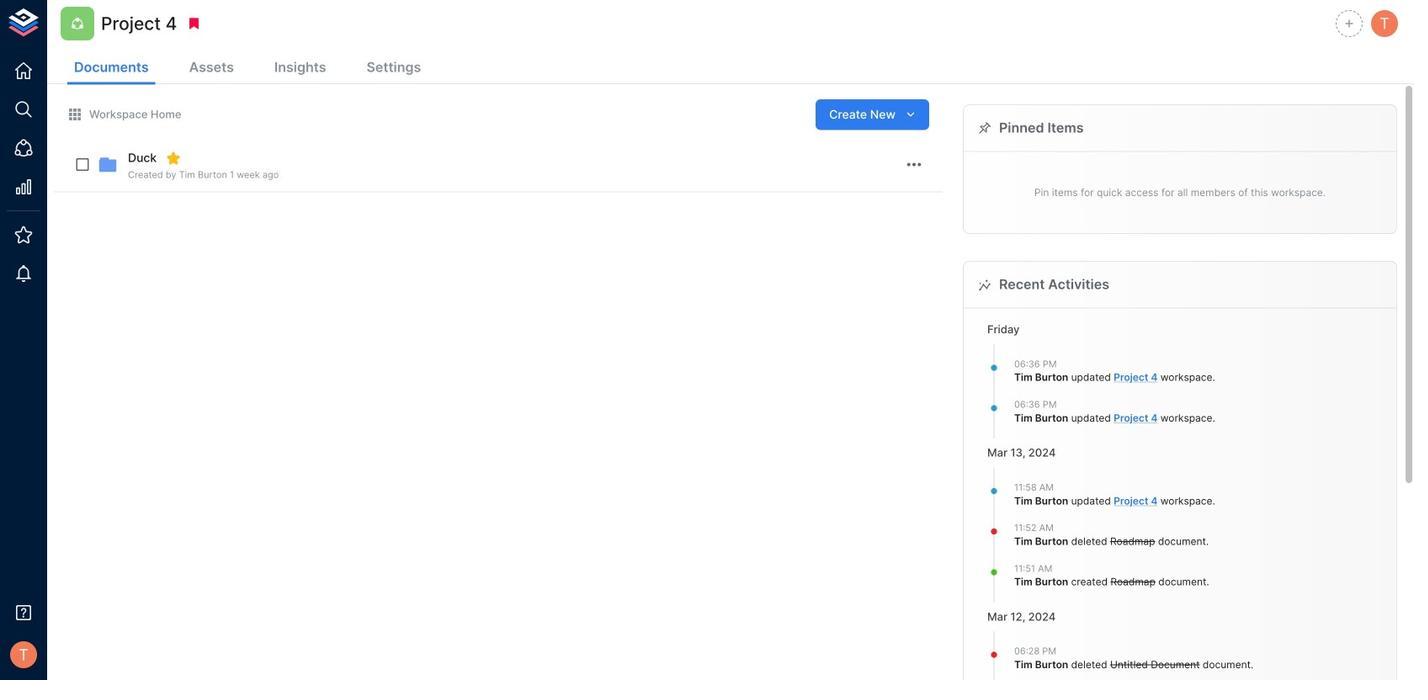 Task type: vqa. For each thing, say whether or not it's contained in the screenshot.
bottommost the include
no



Task type: locate. For each thing, give the bounding box(es) containing it.
remove bookmark image
[[186, 16, 201, 31]]

remove favorite image
[[166, 151, 181, 166]]



